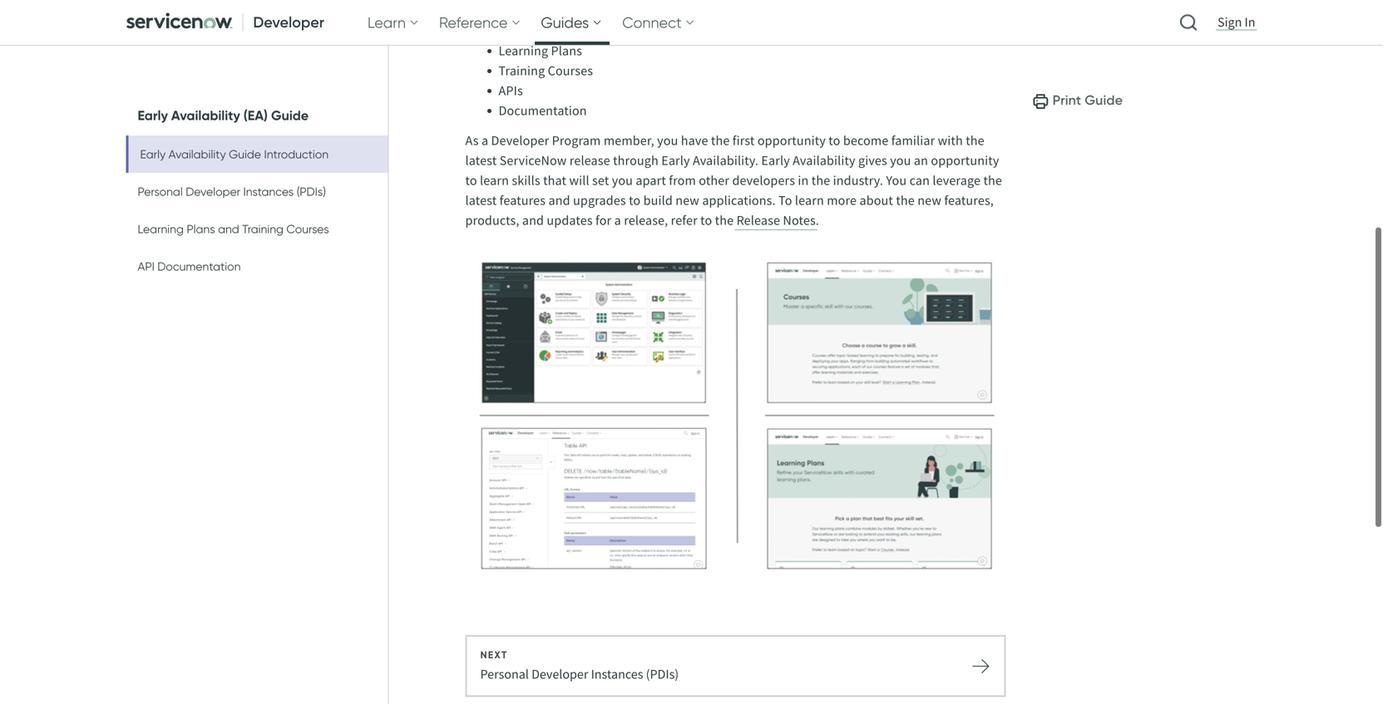 Task type: describe. For each thing, give the bounding box(es) containing it.
sign
[[1218, 14, 1243, 30]]

reference button
[[433, 0, 528, 45]]

learn
[[368, 13, 406, 32]]

in
[[1245, 14, 1256, 30]]

sign in button
[[1215, 13, 1259, 32]]

connect button
[[616, 0, 702, 45]]

reference
[[439, 13, 508, 32]]

connect
[[623, 13, 682, 32]]

developer link
[[119, 0, 334, 45]]



Task type: locate. For each thing, give the bounding box(es) containing it.
learn button
[[361, 0, 426, 45]]

guides
[[541, 13, 589, 32]]

sign in
[[1218, 14, 1256, 30]]

guides button
[[535, 0, 609, 45]]

developer
[[253, 13, 324, 32]]



